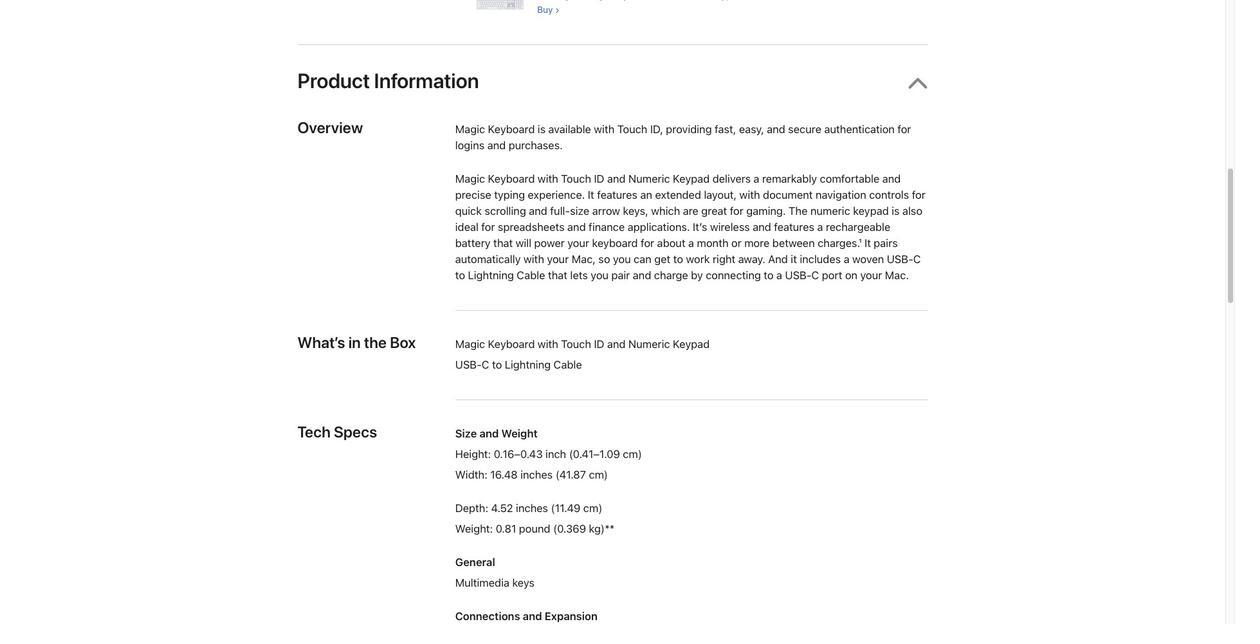 Task type: locate. For each thing, give the bounding box(es) containing it.
magic up precise
[[455, 173, 485, 185]]

you down so
[[591, 269, 609, 282]]

0 vertical spatial usb-
[[887, 253, 913, 266]]

0.81
[[496, 522, 516, 535]]

lightning inside 'magic keyboard with touch id and numeric keypad delivers a remarkably comfortable and precise typing experience. it features an extended layout, with document navigation controls for quick scrolling and full-size arrow keys, which are great for gaming. the numeric keypad is also ideal for spreadsheets and finance applications. it's wireless and features a rechargeable battery that will power your keyboard for about a month or more between charges.¹ it pairs automatically with your mac, so you can get to work right away. and it includes a woven usb-c to lightning cable that lets you pair and charge by connecting to a usb-c port on your mac.'
[[468, 269, 514, 282]]

keyboard inside 'magic keyboard with touch id and numeric keypad delivers a remarkably comfortable and precise typing experience. it features an extended layout, with document navigation controls for quick scrolling and full-size arrow keys, which are great for gaming. the numeric keypad is also ideal for spreadsheets and finance applications. it's wireless and features a rechargeable battery that will power your keyboard for about a month or more between charges.¹ it pairs automatically with your mac, so you can get to work right away. and it includes a woven usb-c to lightning cable that lets you pair and charge by connecting to a usb-c port on your mac.'
[[488, 173, 535, 185]]

1 horizontal spatial is
[[892, 205, 900, 218]]

0 horizontal spatial usb-
[[455, 358, 482, 371]]

an
[[640, 189, 652, 202]]

keypad inside 'magic keyboard with touch id and numeric keypad delivers a remarkably comfortable and precise typing experience. it features an extended layout, with document navigation controls for quick scrolling and full-size arrow keys, which are great for gaming. the numeric keypad is also ideal for spreadsheets and finance applications. it's wireless and features a rechargeable battery that will power your keyboard for about a month or more between charges.¹ it pairs automatically with your mac, so you can get to work right away. and it includes a woven usb-c to lightning cable that lets you pair and charge by connecting to a usb-c port on your mac.'
[[673, 173, 710, 185]]

lightning down magic keyboard with touch id and numeric keypad
[[505, 358, 551, 371]]

fast,
[[715, 123, 736, 136]]

0 vertical spatial touch
[[617, 123, 647, 136]]

4.52
[[491, 502, 513, 515]]

1 vertical spatial cable
[[554, 358, 582, 371]]

more
[[744, 237, 770, 250]]

0 vertical spatial keypad
[[673, 173, 710, 185]]

2 horizontal spatial c
[[913, 253, 921, 266]]

cable down the will
[[517, 269, 545, 282]]

2 vertical spatial magic
[[455, 338, 485, 351]]

1 horizontal spatial that
[[548, 269, 567, 282]]

touch up experience.
[[561, 173, 591, 185]]

0 vertical spatial cm)
[[623, 448, 642, 461]]

touch up the usb-c to lightning cable
[[561, 338, 591, 351]]

cable down magic keyboard with touch id and numeric keypad
[[554, 358, 582, 371]]

a
[[754, 173, 760, 185], [817, 221, 823, 234], [688, 237, 694, 250], [844, 253, 850, 266], [777, 269, 782, 282]]

are
[[683, 205, 699, 218]]

inch
[[546, 448, 566, 461]]

cm) right (0.41–1.09
[[623, 448, 642, 461]]

expansion
[[545, 610, 598, 623]]

touch inside 'magic keyboard is available with touch id, providing fast, easy, and secure authentication for logins and purchases.'
[[617, 123, 647, 136]]

finance
[[589, 221, 625, 234]]

2 horizontal spatial usb-
[[887, 253, 913, 266]]

0 vertical spatial you
[[613, 253, 631, 266]]

0 horizontal spatial cable
[[517, 269, 545, 282]]

charge
[[654, 269, 688, 282]]

width: 16.48 inches (41.87 cm)
[[455, 468, 608, 481]]

what's in the box
[[298, 333, 416, 352]]

is up purchases.
[[538, 123, 546, 136]]

1 vertical spatial is
[[892, 205, 900, 218]]

0 vertical spatial lightning
[[468, 269, 514, 282]]

cm) for width: 16.48 inches (41.87 cm)
[[589, 468, 608, 481]]

0 vertical spatial that
[[493, 237, 513, 250]]

0 vertical spatial inches
[[521, 468, 553, 481]]

connections
[[455, 610, 520, 623]]

lightning
[[468, 269, 514, 282], [505, 358, 551, 371]]

2 id from the top
[[594, 338, 604, 351]]

will
[[516, 237, 531, 250]]

keyboard up typing
[[488, 173, 535, 185]]

1 vertical spatial magic
[[455, 173, 485, 185]]

0 vertical spatial keyboard
[[488, 123, 535, 136]]

1 numeric from the top
[[629, 173, 670, 185]]

keys
[[512, 576, 535, 589]]

a down numeric at the top right
[[817, 221, 823, 234]]

1 horizontal spatial features
[[774, 221, 815, 234]]

specs
[[334, 423, 377, 441]]

it
[[588, 189, 594, 202], [865, 237, 871, 250]]

2 vertical spatial your
[[861, 269, 882, 282]]

magic inside 'magic keyboard is available with touch id, providing fast, easy, and secure authentication for logins and purchases.'
[[455, 123, 485, 136]]

1 id from the top
[[594, 173, 604, 185]]

you up pair on the top of the page
[[613, 253, 631, 266]]

automatically
[[455, 253, 521, 266]]

authentication
[[824, 123, 895, 136]]

1 vertical spatial it
[[865, 237, 871, 250]]

usb-
[[887, 253, 913, 266], [785, 269, 812, 282], [455, 358, 482, 371]]

touch for magic keyboard with touch id and numeric keypad
[[561, 338, 591, 351]]

the
[[789, 205, 808, 218]]

1 vertical spatial cm)
[[589, 468, 608, 481]]

0 vertical spatial numeric
[[629, 173, 670, 185]]

0 vertical spatial cable
[[517, 269, 545, 282]]

2 vertical spatial keyboard
[[488, 338, 535, 351]]

cm) up kg)**
[[583, 502, 602, 515]]

logins
[[455, 139, 485, 152]]

0 horizontal spatial features
[[597, 189, 638, 202]]

cable inside 'magic keyboard with touch id and numeric keypad delivers a remarkably comfortable and precise typing experience. it features an extended layout, with document navigation controls for quick scrolling and full-size arrow keys, which are great for gaming. the numeric keypad is also ideal for spreadsheets and finance applications. it's wireless and features a rechargeable battery that will power your keyboard for about a month or more between charges.¹ it pairs automatically with your mac, so you can get to work right away. and it includes a woven usb-c to lightning cable that lets you pair and charge by connecting to a usb-c port on your mac.'
[[517, 269, 545, 282]]

1 vertical spatial usb-
[[785, 269, 812, 282]]

keypad for magic keyboard with touch id and numeric keypad delivers a remarkably comfortable and precise typing experience. it features an extended layout, with document navigation controls for quick scrolling and full-size arrow keys, which are great for gaming. the numeric keypad is also ideal for spreadsheets and finance applications. it's wireless and features a rechargeable battery that will power your keyboard for about a month or more between charges.¹ it pairs automatically with your mac, so you can get to work right away. and it includes a woven usb-c to lightning cable that lets you pair and charge by connecting to a usb-c port on your mac.
[[673, 173, 710, 185]]

or
[[731, 237, 742, 250]]

0 horizontal spatial you
[[591, 269, 609, 282]]

scrolling
[[485, 205, 526, 218]]

a up "on"
[[844, 253, 850, 266]]

1 vertical spatial id
[[594, 338, 604, 351]]

id inside 'magic keyboard with touch id and numeric keypad delivers a remarkably comfortable and precise typing experience. it features an extended layout, with document navigation controls for quick scrolling and full-size arrow keys, which are great for gaming. the numeric keypad is also ideal for spreadsheets and finance applications. it's wireless and features a rechargeable battery that will power your keyboard for about a month or more between charges.¹ it pairs automatically with your mac, so you can get to work right away. and it includes a woven usb-c to lightning cable that lets you pair and charge by connecting to a usb-c port on your mac.'
[[594, 173, 604, 185]]

keyboard
[[488, 123, 535, 136], [488, 173, 535, 185], [488, 338, 535, 351]]

experience.
[[528, 189, 585, 202]]

your down woven
[[861, 269, 882, 282]]

for right the authentication
[[898, 123, 911, 136]]

1 vertical spatial keypad
[[673, 338, 710, 351]]

keyboard up the usb-c to lightning cable
[[488, 338, 535, 351]]

inches down height: 0.16–0.43 inch (0.41–1.09 cm)
[[521, 468, 553, 481]]

woven
[[853, 253, 884, 266]]

arrow
[[592, 205, 620, 218]]

cm) down (0.41–1.09
[[589, 468, 608, 481]]

(41.87
[[556, 468, 586, 481]]

id for magic keyboard with touch id and numeric keypad delivers a remarkably comfortable and precise typing experience. it features an extended layout, with document navigation controls for quick scrolling and full-size arrow keys, which are great for gaming. the numeric keypad is also ideal for spreadsheets and finance applications. it's wireless and features a rechargeable battery that will power your keyboard for about a month or more between charges.¹ it pairs automatically with your mac, so you can get to work right away. and it includes a woven usb-c to lightning cable that lets you pair and charge by connecting to a usb-c port on your mac.
[[594, 173, 604, 185]]

magic for what's in the box
[[455, 338, 485, 351]]

it up the size
[[588, 189, 594, 202]]

16.48
[[490, 468, 518, 481]]

numeric
[[629, 173, 670, 185], [629, 338, 670, 351]]

1 vertical spatial numeric
[[629, 338, 670, 351]]

1 keyboard from the top
[[488, 123, 535, 136]]

2 keypad from the top
[[673, 338, 710, 351]]

document
[[763, 189, 813, 202]]

your up mac,
[[568, 237, 589, 250]]

magic keyboard with touch id and numeric keypad
[[455, 338, 710, 351]]

magic
[[455, 123, 485, 136], [455, 173, 485, 185], [455, 338, 485, 351]]

2 keyboard from the top
[[488, 173, 535, 185]]

2 numeric from the top
[[629, 338, 670, 351]]

features up between
[[774, 221, 815, 234]]

keyboard up purchases.
[[488, 123, 535, 136]]

2 magic from the top
[[455, 173, 485, 185]]

tech
[[298, 423, 331, 441]]

size and weight
[[455, 427, 538, 440]]

0 vertical spatial is
[[538, 123, 546, 136]]

0.16–0.43
[[494, 448, 543, 461]]

cm) for height: 0.16–0.43 inch (0.41–1.09 cm)
[[623, 448, 642, 461]]

can
[[634, 253, 652, 266]]

2 vertical spatial touch
[[561, 338, 591, 351]]

it up woven
[[865, 237, 871, 250]]

1 magic from the top
[[455, 123, 485, 136]]

with up experience.
[[538, 173, 558, 185]]

navigation
[[816, 189, 866, 202]]

1 horizontal spatial c
[[812, 269, 819, 282]]

0 vertical spatial magic
[[455, 123, 485, 136]]

by
[[691, 269, 703, 282]]

0 vertical spatial c
[[913, 253, 921, 266]]

for up can
[[641, 237, 654, 250]]

numeric inside 'magic keyboard with touch id and numeric keypad delivers a remarkably comfortable and precise typing experience. it features an extended layout, with document navigation controls for quick scrolling and full-size arrow keys, which are great for gaming. the numeric keypad is also ideal for spreadsheets and finance applications. it's wireless and features a rechargeable battery that will power your keyboard for about a month or more between charges.¹ it pairs automatically with your mac, so you can get to work right away. and it includes a woven usb-c to lightning cable that lets you pair and charge by connecting to a usb-c port on your mac.'
[[629, 173, 670, 185]]

is left also
[[892, 205, 900, 218]]

height: 0.16–0.43 inch (0.41–1.09 cm)
[[455, 448, 642, 461]]

is
[[538, 123, 546, 136], [892, 205, 900, 218]]

a right "delivers" on the right top of the page
[[754, 173, 760, 185]]

for
[[898, 123, 911, 136], [912, 189, 926, 202], [730, 205, 744, 218], [481, 221, 495, 234], [641, 237, 654, 250]]

keyboard inside 'magic keyboard is available with touch id, providing fast, easy, and secure authentication for logins and purchases.'
[[488, 123, 535, 136]]

features
[[597, 189, 638, 202], [774, 221, 815, 234]]

2 vertical spatial usb-
[[455, 358, 482, 371]]

0 horizontal spatial it
[[588, 189, 594, 202]]

id
[[594, 173, 604, 185], [594, 338, 604, 351]]

with right available
[[594, 123, 615, 136]]

1 vertical spatial inches
[[516, 502, 548, 515]]

inches up pound at the left
[[516, 502, 548, 515]]

that left 'lets'
[[548, 269, 567, 282]]

month
[[697, 237, 729, 250]]

magic keyboard is available with touch id, providing fast, easy, and secure authentication for logins and purchases.
[[455, 123, 911, 152]]

delivers
[[713, 173, 751, 185]]

2 vertical spatial cm)
[[583, 502, 602, 515]]

secure
[[788, 123, 822, 136]]

1 vertical spatial touch
[[561, 173, 591, 185]]

1 keypad from the top
[[673, 173, 710, 185]]

magic up the usb-c to lightning cable
[[455, 338, 485, 351]]

magic up logins on the top left of page
[[455, 123, 485, 136]]

features up arrow
[[597, 189, 638, 202]]

3 keyboard from the top
[[488, 338, 535, 351]]

1 vertical spatial lightning
[[505, 358, 551, 371]]

lightning down automatically
[[468, 269, 514, 282]]

keypad
[[853, 205, 889, 218]]

keypad for magic keyboard with touch id and numeric keypad
[[673, 338, 710, 351]]

to
[[673, 253, 683, 266], [455, 269, 465, 282], [764, 269, 774, 282], [492, 358, 502, 371]]

buy link
[[537, 5, 560, 15]]

3 magic from the top
[[455, 338, 485, 351]]

controls
[[869, 189, 909, 202]]

for inside 'magic keyboard is available with touch id, providing fast, easy, and secure authentication for logins and purchases.'
[[898, 123, 911, 136]]

0 vertical spatial id
[[594, 173, 604, 185]]

the
[[364, 333, 387, 352]]

id for magic keyboard with touch id and numeric keypad
[[594, 338, 604, 351]]

remarkably
[[762, 173, 817, 185]]

work
[[686, 253, 710, 266]]

2 vertical spatial c
[[482, 358, 489, 371]]

touch left "id," at the right of the page
[[617, 123, 647, 136]]

1 vertical spatial keyboard
[[488, 173, 535, 185]]

that left the will
[[493, 237, 513, 250]]

inches
[[521, 468, 553, 481], [516, 502, 548, 515]]

0 horizontal spatial is
[[538, 123, 546, 136]]

magic for overview
[[455, 123, 485, 136]]

your down power
[[547, 253, 569, 266]]

touch inside 'magic keyboard with touch id and numeric keypad delivers a remarkably comfortable and precise typing experience. it features an extended layout, with document navigation controls for quick scrolling and full-size arrow keys, which are great for gaming. the numeric keypad is also ideal for spreadsheets and finance applications. it's wireless and features a rechargeable battery that will power your keyboard for about a month or more between charges.¹ it pairs automatically with your mac, so you can get to work right away. and it includes a woven usb-c to lightning cable that lets you pair and charge by connecting to a usb-c port on your mac.'
[[561, 173, 591, 185]]



Task type: vqa. For each thing, say whether or not it's contained in the screenshot.
0.16–0.43
yes



Task type: describe. For each thing, give the bounding box(es) containing it.
1 horizontal spatial it
[[865, 237, 871, 250]]

touch for magic keyboard with touch id and numeric keypad delivers a remarkably comfortable and precise typing experience. it features an extended layout, with document navigation controls for quick scrolling and full-size arrow keys, which are great for gaming. the numeric keypad is also ideal for spreadsheets and finance applications. it's wireless and features a rechargeable battery that will power your keyboard for about a month or more between charges.¹ it pairs automatically with your mac, so you can get to work right away. and it includes a woven usb-c to lightning cable that lets you pair and charge by connecting to a usb-c port on your mac.
[[561, 173, 591, 185]]

port
[[822, 269, 842, 282]]

0 vertical spatial it
[[588, 189, 594, 202]]

numeric for magic keyboard with touch id and numeric keypad
[[629, 338, 670, 351]]

mac,
[[572, 253, 596, 266]]

includes
[[800, 253, 841, 266]]

in
[[349, 333, 361, 352]]

a down and
[[777, 269, 782, 282]]

rechargeable
[[826, 221, 891, 234]]

connections and expansion
[[455, 610, 598, 623]]

size
[[455, 427, 477, 440]]

and
[[768, 253, 788, 266]]

it's
[[693, 221, 707, 234]]

providing
[[666, 123, 712, 136]]

connecting
[[706, 269, 761, 282]]

information
[[374, 69, 479, 93]]

for up wireless
[[730, 205, 744, 218]]

(11.49
[[551, 502, 581, 515]]

cm) for depth: 4.52 inches (11.49 cm)
[[583, 502, 602, 515]]

tech specs
[[298, 423, 377, 441]]

multimedia keys
[[455, 576, 535, 589]]

1 vertical spatial that
[[548, 269, 567, 282]]

1 vertical spatial c
[[812, 269, 819, 282]]

0 horizontal spatial that
[[493, 237, 513, 250]]

buy
[[537, 5, 553, 15]]

magic keyboard with touch id and numeric keypad delivers a remarkably comfortable and precise typing experience. it features an extended layout, with document navigation controls for quick scrolling and full-size arrow keys, which are great for gaming. the numeric keypad is also ideal for spreadsheets and finance applications. it's wireless and features a rechargeable battery that will power your keyboard for about a month or more between charges.¹ it pairs automatically with your mac, so you can get to work right away. and it includes a woven usb-c to lightning cable that lets you pair and charge by connecting to a usb-c port on your mac.
[[455, 173, 926, 282]]

inches for (11.49
[[516, 502, 548, 515]]

charges.¹
[[818, 237, 862, 250]]

with up the usb-c to lightning cable
[[538, 338, 558, 351]]

for right 'ideal'
[[481, 221, 495, 234]]

wireless
[[710, 221, 750, 234]]

keyboard for overview
[[488, 123, 535, 136]]

between
[[773, 237, 815, 250]]

weight:
[[455, 522, 493, 535]]

inches for (41.87
[[521, 468, 553, 481]]

pairs
[[874, 237, 898, 250]]

pair
[[611, 269, 630, 282]]

depth: 4.52 inches (11.49 cm)
[[455, 502, 602, 515]]

magic inside 'magic keyboard with touch id and numeric keypad delivers a remarkably comfortable and precise typing experience. it features an extended layout, with document navigation controls for quick scrolling and full-size arrow keys, which are great for gaming. the numeric keypad is also ideal for spreadsheets and finance applications. it's wireless and features a rechargeable battery that will power your keyboard for about a month or more between charges.¹ it pairs automatically with your mac, so you can get to work right away. and it includes a woven usb-c to lightning cable that lets you pair and charge by connecting to a usb-c port on your mac.'
[[455, 173, 485, 185]]

general
[[455, 556, 495, 569]]

product information
[[298, 69, 479, 93]]

a up 'work'
[[688, 237, 694, 250]]

kg)**
[[589, 522, 615, 535]]

depth:
[[455, 502, 488, 515]]

on
[[845, 269, 858, 282]]

keyboard for what's in the box
[[488, 338, 535, 351]]

product information button
[[298, 45, 928, 119]]

battery
[[455, 237, 491, 250]]

comfortable
[[820, 173, 880, 185]]

(0.369
[[553, 522, 586, 535]]

full-
[[550, 205, 570, 218]]

is inside 'magic keyboard with touch id and numeric keypad delivers a remarkably comfortable and precise typing experience. it features an extended layout, with document navigation controls for quick scrolling and full-size arrow keys, which are great for gaming. the numeric keypad is also ideal for spreadsheets and finance applications. it's wireless and features a rechargeable battery that will power your keyboard for about a month or more between charges.¹ it pairs automatically with your mac, so you can get to work right away. and it includes a woven usb-c to lightning cable that lets you pair and charge by connecting to a usb-c port on your mac.'
[[892, 205, 900, 218]]

it
[[791, 253, 797, 266]]

numeric
[[811, 205, 850, 218]]

which
[[651, 205, 680, 218]]

power
[[534, 237, 565, 250]]

about
[[657, 237, 686, 250]]

lets
[[570, 269, 588, 282]]

available
[[548, 123, 591, 136]]

product
[[298, 69, 370, 93]]

typing
[[494, 189, 525, 202]]

with up gaming.
[[740, 189, 760, 202]]

what's
[[298, 333, 345, 352]]

layout,
[[704, 189, 737, 202]]

with inside 'magic keyboard is available with touch id, providing fast, easy, and secure authentication for logins and purchases.'
[[594, 123, 615, 136]]

overview
[[298, 118, 363, 137]]

weight: 0.81 pound (0.369 kg)**
[[455, 522, 615, 535]]

mac.
[[885, 269, 909, 282]]

0 horizontal spatial c
[[482, 358, 489, 371]]

1 horizontal spatial usb-
[[785, 269, 812, 282]]

is inside 'magic keyboard is available with touch id, providing fast, easy, and secure authentication for logins and purchases.'
[[538, 123, 546, 136]]

pound
[[519, 522, 550, 535]]

id,
[[650, 123, 663, 136]]

width:
[[455, 468, 487, 481]]

great
[[701, 205, 727, 218]]

multimedia
[[455, 576, 509, 589]]

0 vertical spatial features
[[597, 189, 638, 202]]

also
[[903, 205, 923, 218]]

1 vertical spatial you
[[591, 269, 609, 282]]

1 horizontal spatial cable
[[554, 358, 582, 371]]

purchases.
[[509, 139, 563, 152]]

keys,
[[623, 205, 648, 218]]

applications.
[[628, 221, 690, 234]]

numeric for magic keyboard with touch id and numeric keypad delivers a remarkably comfortable and precise typing experience. it features an extended layout, with document navigation controls for quick scrolling and full-size arrow keys, which are great for gaming. the numeric keypad is also ideal for spreadsheets and finance applications. it's wireless and features a rechargeable battery that will power your keyboard for about a month or more between charges.¹ it pairs automatically with your mac, so you can get to work right away. and it includes a woven usb-c to lightning cable that lets you pair and charge by connecting to a usb-c port on your mac.
[[629, 173, 670, 185]]

keyboard
[[592, 237, 638, 250]]

1 vertical spatial your
[[547, 253, 569, 266]]

for up also
[[912, 189, 926, 202]]

1 vertical spatial features
[[774, 221, 815, 234]]

with down the will
[[524, 253, 544, 266]]

gaming.
[[746, 205, 786, 218]]

0 vertical spatial your
[[568, 237, 589, 250]]

box
[[390, 333, 416, 352]]

usb-c to lightning cable
[[455, 358, 582, 371]]

weight
[[501, 427, 538, 440]]

so
[[599, 253, 610, 266]]

precise
[[455, 189, 491, 202]]

1 horizontal spatial you
[[613, 253, 631, 266]]



